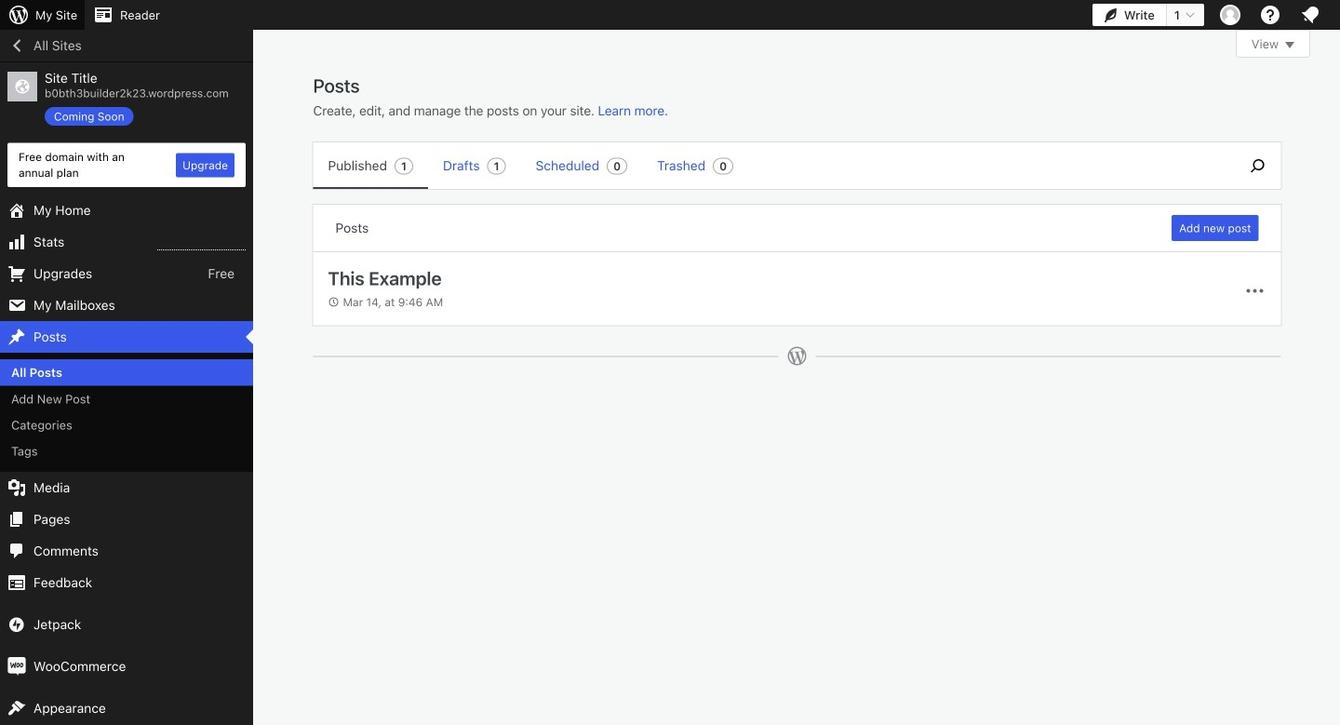 Task type: describe. For each thing, give the bounding box(es) containing it.
my profile image
[[1220, 5, 1241, 25]]

1 list item from the top
[[1332, 95, 1340, 163]]

2 list item from the top
[[1332, 192, 1340, 279]]

3 list item from the top
[[1332, 279, 1340, 366]]



Task type: locate. For each thing, give the bounding box(es) containing it.
2 img image from the top
[[7, 657, 26, 676]]

0 vertical spatial img image
[[7, 615, 26, 634]]

open search image
[[1235, 155, 1281, 177]]

toggle menu image
[[1244, 280, 1266, 302]]

main content
[[312, 30, 1311, 385]]

img image
[[7, 615, 26, 634], [7, 657, 26, 676]]

4 list item from the top
[[1332, 366, 1340, 435]]

closed image
[[1286, 42, 1295, 48]]

manage your notifications image
[[1300, 4, 1322, 26]]

highest hourly views 0 image
[[157, 238, 246, 250]]

help image
[[1259, 4, 1282, 26]]

list item
[[1332, 95, 1340, 163], [1332, 192, 1340, 279], [1332, 279, 1340, 366], [1332, 366, 1340, 435]]

1 img image from the top
[[7, 615, 26, 634]]

1 vertical spatial img image
[[7, 657, 26, 676]]

None search field
[[1235, 142, 1281, 189]]

menu
[[313, 142, 1226, 189]]



